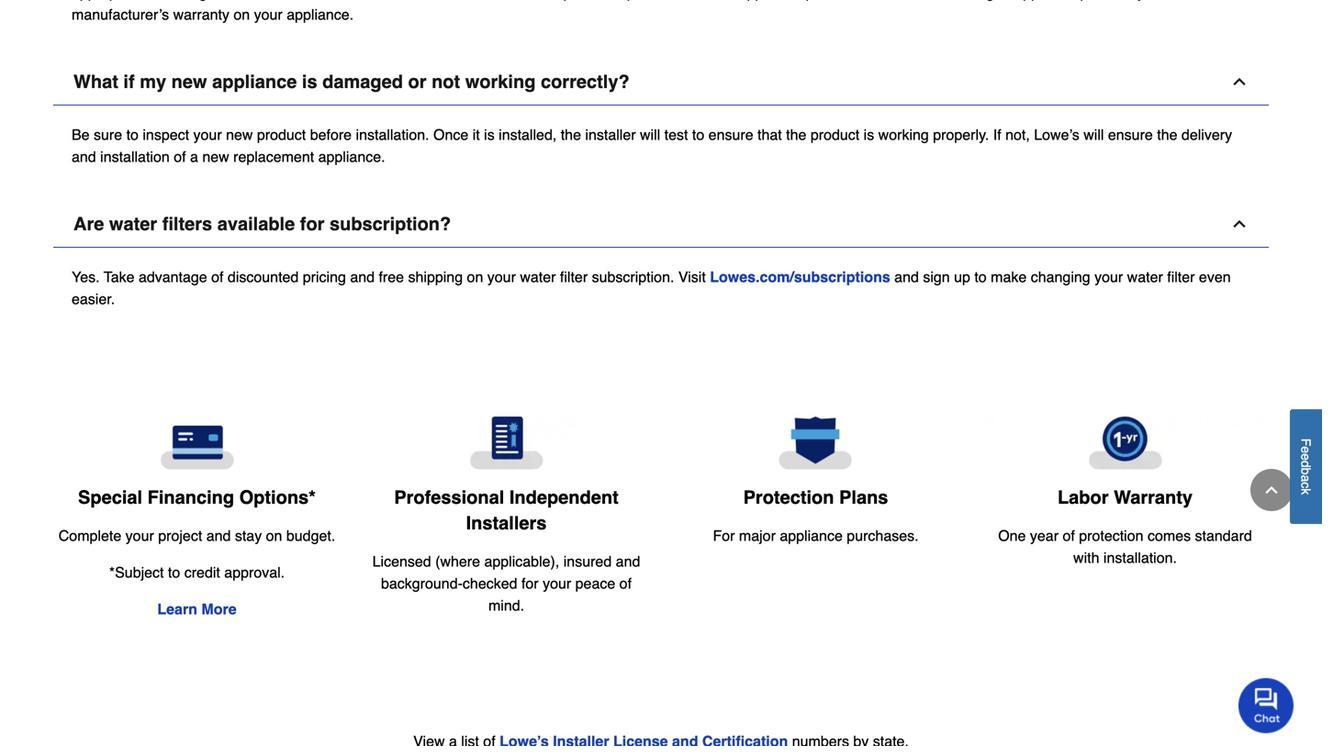 Task type: vqa. For each thing, say whether or not it's contained in the screenshot.
PROGRAMS
no



Task type: describe. For each thing, give the bounding box(es) containing it.
a inside button
[[1299, 475, 1314, 482]]

1 e from the top
[[1299, 447, 1314, 454]]

1 vertical spatial appliance
[[780, 528, 843, 545]]

subscription.
[[592, 269, 675, 286]]

to up installation
[[126, 126, 139, 143]]

protection plans
[[744, 487, 889, 509]]

easier.
[[72, 291, 115, 308]]

new inside button
[[171, 71, 207, 92]]

2 will from the left
[[1084, 126, 1105, 143]]

chevron up image
[[1231, 215, 1249, 233]]

your right 'shipping'
[[488, 269, 516, 286]]

complete your project and stay on budget.
[[59, 528, 336, 545]]

it
[[473, 126, 480, 143]]

and left stay
[[206, 528, 231, 545]]

visit
[[679, 269, 706, 286]]

subscription?
[[330, 214, 451, 235]]

options*
[[239, 488, 316, 509]]

a dark blue credit card icon. image
[[57, 417, 337, 471]]

special
[[78, 488, 142, 509]]

applicable),
[[485, 554, 560, 571]]

yes. take advantage of discounted pricing and free shipping on your water filter subscription. visit lowes.com/subscriptions
[[72, 269, 891, 286]]

learn
[[157, 601, 197, 618]]

correctly?
[[541, 71, 630, 92]]

my
[[140, 71, 166, 92]]

approval.
[[224, 565, 285, 582]]

and inside and sign up to make changing your water filter even easier.
[[895, 269, 919, 286]]

what if my new appliance is damaged or not working correctly? button
[[53, 59, 1270, 106]]

sure
[[94, 126, 122, 143]]

installer
[[586, 126, 636, 143]]

working inside the be sure to inspect your new product before installation. once it is installed, the installer will test to ensure that the product is working properly. if not, lowe's will ensure the delivery and installation of a new replacement appliance.
[[879, 126, 929, 143]]

f
[[1299, 439, 1314, 447]]

a blue 1-year labor warranty icon. image
[[986, 417, 1266, 471]]

budget.
[[287, 528, 336, 545]]

2 ensure from the left
[[1109, 126, 1154, 143]]

comes
[[1148, 528, 1192, 545]]

are water filters available for subscription?
[[73, 214, 451, 235]]

installation
[[100, 148, 170, 165]]

credit
[[184, 565, 220, 582]]

d
[[1299, 461, 1314, 468]]

make
[[991, 269, 1027, 286]]

filter inside and sign up to make changing your water filter even easier.
[[1168, 269, 1196, 286]]

discounted
[[228, 269, 299, 286]]

insured
[[564, 554, 612, 571]]

inspect
[[143, 126, 189, 143]]

be
[[72, 126, 90, 143]]

standard
[[1196, 528, 1253, 545]]

stay
[[235, 528, 262, 545]]

major
[[739, 528, 776, 545]]

purchases.
[[847, 528, 919, 545]]

warranty
[[1114, 488, 1193, 509]]

checked
[[463, 576, 518, 593]]

and left free
[[350, 269, 375, 286]]

water inside and sign up to make changing your water filter even easier.
[[1128, 269, 1164, 286]]

1 ensure from the left
[[709, 126, 754, 143]]

filters
[[162, 214, 212, 235]]

a blue badge icon. image
[[676, 417, 956, 470]]

not
[[432, 71, 460, 92]]

one year of protection comes standard with installation.
[[999, 528, 1253, 567]]

one
[[999, 528, 1027, 545]]

if
[[123, 71, 135, 92]]

a dark blue background check icon. image
[[367, 417, 647, 470]]

1 the from the left
[[561, 126, 581, 143]]

protection
[[744, 487, 835, 509]]

labor
[[1058, 488, 1109, 509]]

delivery
[[1182, 126, 1233, 143]]

of inside the be sure to inspect your new product before installation. once it is installed, the installer will test to ensure that the product is working properly. if not, lowe's will ensure the delivery and installation of a new replacement appliance.
[[174, 148, 186, 165]]

licensed
[[373, 554, 431, 571]]

1 filter from the left
[[560, 269, 588, 286]]

*subject to credit approval.
[[109, 565, 285, 582]]

to right 'test'
[[693, 126, 705, 143]]

1 product from the left
[[257, 126, 306, 143]]

for major appliance purchases.
[[713, 528, 919, 545]]

not,
[[1006, 126, 1031, 143]]

f e e d b a c k
[[1299, 439, 1314, 495]]

chevron up image inside the "scroll to top" element
[[1263, 481, 1282, 500]]

shipping
[[408, 269, 463, 286]]

2 e from the top
[[1299, 454, 1314, 461]]

3 the from the left
[[1158, 126, 1178, 143]]

financing
[[148, 488, 234, 509]]

installation. inside the be sure to inspect your new product before installation. once it is installed, the installer will test to ensure that the product is working properly. if not, lowe's will ensure the delivery and installation of a new replacement appliance.
[[356, 126, 430, 143]]

0 horizontal spatial on
[[266, 528, 282, 545]]

f e e d b a c k button
[[1291, 410, 1323, 524]]

of right advantage
[[211, 269, 224, 286]]

protection
[[1080, 528, 1144, 545]]

chat invite button image
[[1239, 678, 1295, 734]]

independent
[[510, 487, 619, 509]]

for inside the "licensed (where applicable), insured and background-checked for your peace of mind."
[[522, 576, 539, 593]]

appliance.
[[318, 148, 385, 165]]

lowe's
[[1035, 126, 1080, 143]]

and inside the "licensed (where applicable), insured and background-checked for your peace of mind."
[[616, 554, 641, 571]]

changing
[[1031, 269, 1091, 286]]

1 will from the left
[[640, 126, 661, 143]]

background-
[[381, 576, 463, 593]]

special financing options*
[[78, 488, 316, 509]]

advantage
[[139, 269, 207, 286]]

sign
[[924, 269, 950, 286]]

what
[[73, 71, 118, 92]]



Task type: locate. For each thing, give the bounding box(es) containing it.
be sure to inspect your new product before installation. once it is installed, the installer will test to ensure that the product is working properly. if not, lowe's will ensure the delivery and installation of a new replacement appliance.
[[72, 126, 1233, 165]]

of inside one year of protection comes standard with installation.
[[1063, 528, 1076, 545]]

your up *subject
[[126, 528, 154, 545]]

a right installation
[[190, 148, 198, 165]]

that
[[758, 126, 782, 143]]

working right not
[[466, 71, 536, 92]]

1 horizontal spatial the
[[787, 126, 807, 143]]

new
[[171, 71, 207, 92], [226, 126, 253, 143], [202, 148, 229, 165]]

(where
[[436, 554, 480, 571]]

0 vertical spatial for
[[300, 214, 325, 235]]

b
[[1299, 468, 1314, 475]]

1 horizontal spatial product
[[811, 126, 860, 143]]

filter left subscription.
[[560, 269, 588, 286]]

product right that on the top right of the page
[[811, 126, 860, 143]]

lowes.com/subscriptions link
[[710, 269, 891, 286]]

yes.
[[72, 269, 100, 286]]

2 filter from the left
[[1168, 269, 1196, 286]]

1 horizontal spatial chevron up image
[[1263, 481, 1282, 500]]

and inside the be sure to inspect your new product before installation. once it is installed, the installer will test to ensure that the product is working properly. if not, lowe's will ensure the delivery and installation of a new replacement appliance.
[[72, 148, 96, 165]]

your inside and sign up to make changing your water filter even easier.
[[1095, 269, 1124, 286]]

more
[[202, 601, 237, 618]]

chevron up image left k
[[1263, 481, 1282, 500]]

or
[[408, 71, 427, 92]]

appliance down "protection plans"
[[780, 528, 843, 545]]

1 vertical spatial a
[[1299, 475, 1314, 482]]

1 horizontal spatial ensure
[[1109, 126, 1154, 143]]

0 vertical spatial on
[[467, 269, 484, 286]]

new right my
[[171, 71, 207, 92]]

free
[[379, 269, 404, 286]]

available
[[217, 214, 295, 235]]

chevron up image
[[1231, 73, 1249, 91], [1263, 481, 1282, 500]]

0 horizontal spatial for
[[300, 214, 325, 235]]

for down applicable),
[[522, 576, 539, 593]]

0 horizontal spatial is
[[302, 71, 318, 92]]

a
[[190, 148, 198, 165], [1299, 475, 1314, 482]]

e up 'b'
[[1299, 454, 1314, 461]]

0 horizontal spatial filter
[[560, 269, 588, 286]]

appliance up replacement
[[212, 71, 297, 92]]

0 vertical spatial appliance
[[212, 71, 297, 92]]

k
[[1299, 489, 1314, 495]]

will left 'test'
[[640, 126, 661, 143]]

labor warranty
[[1058, 488, 1193, 509]]

a inside the be sure to inspect your new product before installation. once it is installed, the installer will test to ensure that the product is working properly. if not, lowe's will ensure the delivery and installation of a new replacement appliance.
[[190, 148, 198, 165]]

the left delivery
[[1158, 126, 1178, 143]]

on right stay
[[266, 528, 282, 545]]

the right that on the top right of the page
[[787, 126, 807, 143]]

0 vertical spatial installation.
[[356, 126, 430, 143]]

2 product from the left
[[811, 126, 860, 143]]

2 horizontal spatial the
[[1158, 126, 1178, 143]]

once
[[434, 126, 469, 143]]

licensed (where applicable), insured and background-checked for your peace of mind.
[[373, 554, 641, 615]]

working inside button
[[466, 71, 536, 92]]

are water filters available for subscription? button
[[53, 201, 1270, 248]]

appliance
[[212, 71, 297, 92], [780, 528, 843, 545]]

for inside the are water filters available for subscription? button
[[300, 214, 325, 235]]

2 the from the left
[[787, 126, 807, 143]]

1 horizontal spatial appliance
[[780, 528, 843, 545]]

are
[[73, 214, 104, 235]]

chevron up image up delivery
[[1231, 73, 1249, 91]]

to
[[126, 126, 139, 143], [693, 126, 705, 143], [975, 269, 987, 286], [168, 565, 180, 582]]

plans
[[840, 487, 889, 509]]

0 horizontal spatial a
[[190, 148, 198, 165]]

0 vertical spatial new
[[171, 71, 207, 92]]

*subject
[[109, 565, 164, 582]]

working
[[466, 71, 536, 92], [879, 126, 929, 143]]

professional
[[394, 487, 505, 509]]

0 vertical spatial a
[[190, 148, 198, 165]]

properly.
[[934, 126, 990, 143]]

1 vertical spatial for
[[522, 576, 539, 593]]

before
[[310, 126, 352, 143]]

1 vertical spatial working
[[879, 126, 929, 143]]

2 horizontal spatial water
[[1128, 269, 1164, 286]]

test
[[665, 126, 688, 143]]

scroll to top element
[[1251, 469, 1293, 512]]

working left properly.
[[879, 126, 929, 143]]

ensure right lowe's
[[1109, 126, 1154, 143]]

0 horizontal spatial working
[[466, 71, 536, 92]]

new left replacement
[[202, 148, 229, 165]]

professional independent installers
[[394, 487, 619, 534]]

learn more
[[157, 601, 237, 618]]

2 vertical spatial new
[[202, 148, 229, 165]]

with
[[1074, 550, 1100, 567]]

if
[[994, 126, 1002, 143]]

installation.
[[356, 126, 430, 143], [1104, 550, 1178, 567]]

of
[[174, 148, 186, 165], [211, 269, 224, 286], [1063, 528, 1076, 545], [620, 576, 632, 593]]

and right insured
[[616, 554, 641, 571]]

to left 'credit'
[[168, 565, 180, 582]]

1 horizontal spatial is
[[484, 126, 495, 143]]

of inside the "licensed (where applicable), insured and background-checked for your peace of mind."
[[620, 576, 632, 593]]

0 horizontal spatial installation.
[[356, 126, 430, 143]]

of right year
[[1063, 528, 1076, 545]]

1 vertical spatial installation.
[[1104, 550, 1178, 567]]

up
[[955, 269, 971, 286]]

1 vertical spatial chevron up image
[[1263, 481, 1282, 500]]

1 horizontal spatial filter
[[1168, 269, 1196, 286]]

1 horizontal spatial installation.
[[1104, 550, 1178, 567]]

filter left "even"
[[1168, 269, 1196, 286]]

is
[[302, 71, 318, 92], [484, 126, 495, 143], [864, 126, 875, 143]]

on right 'shipping'
[[467, 269, 484, 286]]

1 vertical spatial on
[[266, 528, 282, 545]]

and down 'be'
[[72, 148, 96, 165]]

e up the d
[[1299, 447, 1314, 454]]

1 horizontal spatial water
[[520, 269, 556, 286]]

0 vertical spatial chevron up image
[[1231, 73, 1249, 91]]

ensure left that on the top right of the page
[[709, 126, 754, 143]]

product up replacement
[[257, 126, 306, 143]]

installation. up 'appliance.'
[[356, 126, 430, 143]]

pricing
[[303, 269, 346, 286]]

what if my new appliance is damaged or not working correctly?
[[73, 71, 630, 92]]

your down insured
[[543, 576, 572, 593]]

0 horizontal spatial chevron up image
[[1231, 73, 1249, 91]]

your inside the "licensed (where applicable), insured and background-checked for your peace of mind."
[[543, 576, 572, 593]]

year
[[1031, 528, 1059, 545]]

lowes.com/subscriptions
[[710, 269, 891, 286]]

peace
[[576, 576, 616, 593]]

new up replacement
[[226, 126, 253, 143]]

will
[[640, 126, 661, 143], [1084, 126, 1105, 143]]

e
[[1299, 447, 1314, 454], [1299, 454, 1314, 461]]

project
[[158, 528, 202, 545]]

for
[[713, 528, 735, 545]]

installers
[[466, 513, 547, 534]]

and
[[72, 148, 96, 165], [350, 269, 375, 286], [895, 269, 919, 286], [206, 528, 231, 545], [616, 554, 641, 571]]

damaged
[[323, 71, 403, 92]]

will right lowe's
[[1084, 126, 1105, 143]]

ensure
[[709, 126, 754, 143], [1109, 126, 1154, 143]]

1 horizontal spatial a
[[1299, 475, 1314, 482]]

water
[[109, 214, 157, 235], [520, 269, 556, 286], [1128, 269, 1164, 286]]

to right up
[[975, 269, 987, 286]]

on
[[467, 269, 484, 286], [266, 528, 282, 545]]

and left sign
[[895, 269, 919, 286]]

complete
[[59, 528, 121, 545]]

a up k
[[1299, 475, 1314, 482]]

1 horizontal spatial will
[[1084, 126, 1105, 143]]

appliance inside button
[[212, 71, 297, 92]]

even
[[1200, 269, 1232, 286]]

0 vertical spatial working
[[466, 71, 536, 92]]

installed,
[[499, 126, 557, 143]]

0 horizontal spatial appliance
[[212, 71, 297, 92]]

0 horizontal spatial the
[[561, 126, 581, 143]]

1 vertical spatial new
[[226, 126, 253, 143]]

0 horizontal spatial product
[[257, 126, 306, 143]]

learn more link
[[157, 601, 237, 618]]

the left the installer
[[561, 126, 581, 143]]

mind.
[[489, 598, 525, 615]]

installation. inside one year of protection comes standard with installation.
[[1104, 550, 1178, 567]]

to inside and sign up to make changing your water filter even easier.
[[975, 269, 987, 286]]

your right "inspect" on the left top of the page
[[193, 126, 222, 143]]

water inside the are water filters available for subscription? button
[[109, 214, 157, 235]]

is inside button
[[302, 71, 318, 92]]

installation. down protection
[[1104, 550, 1178, 567]]

your right the changing
[[1095, 269, 1124, 286]]

take
[[104, 269, 135, 286]]

1 horizontal spatial for
[[522, 576, 539, 593]]

chevron up image inside what if my new appliance is damaged or not working correctly? button
[[1231, 73, 1249, 91]]

your
[[193, 126, 222, 143], [488, 269, 516, 286], [1095, 269, 1124, 286], [126, 528, 154, 545], [543, 576, 572, 593]]

your inside the be sure to inspect your new product before installation. once it is installed, the installer will test to ensure that the product is working properly. if not, lowe's will ensure the delivery and installation of a new replacement appliance.
[[193, 126, 222, 143]]

of right peace
[[620, 576, 632, 593]]

1 horizontal spatial working
[[879, 126, 929, 143]]

0 horizontal spatial water
[[109, 214, 157, 235]]

2 horizontal spatial is
[[864, 126, 875, 143]]

replacement
[[233, 148, 314, 165]]

0 horizontal spatial ensure
[[709, 126, 754, 143]]

for up pricing
[[300, 214, 325, 235]]

0 horizontal spatial will
[[640, 126, 661, 143]]

of down "inspect" on the left top of the page
[[174, 148, 186, 165]]

1 horizontal spatial on
[[467, 269, 484, 286]]

c
[[1299, 482, 1314, 489]]



